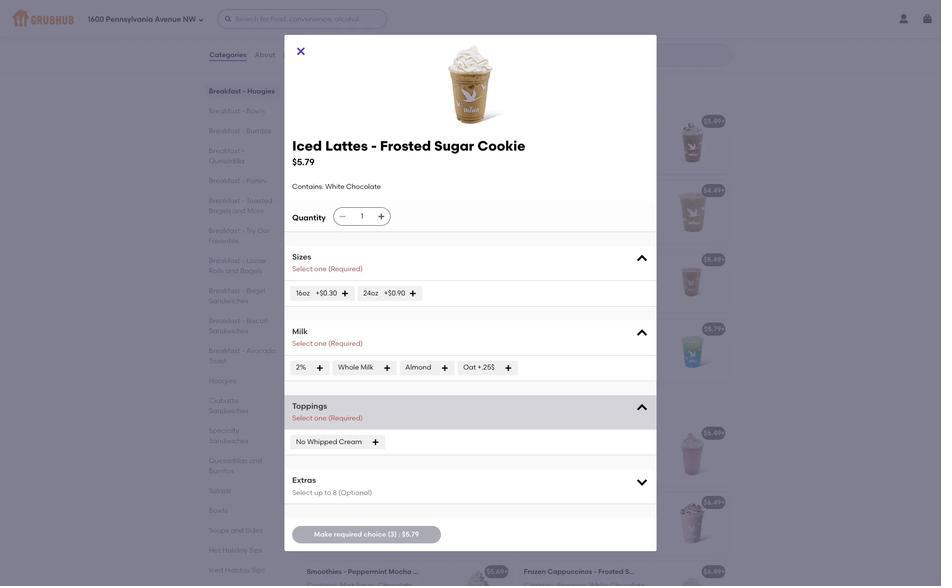 Task type: locate. For each thing, give the bounding box(es) containing it.
milk inside milk select one (required)
[[292, 327, 308, 336]]

0 vertical spatial cookie
[[478, 138, 526, 154]]

- left toasted
[[242, 197, 245, 205]]

$6.49 for milkshakes - peppermint cookies & cream
[[487, 429, 504, 438]]

smoothies up oreo,
[[524, 499, 559, 507]]

smoothies - frosted sugar cookie
[[307, 499, 420, 507]]

- left loose
[[242, 257, 245, 265]]

breakfast inside breakfast - try our favorites
[[209, 227, 240, 235]]

7 breakfast from the top
[[209, 227, 240, 235]]

iced up 16oz
[[307, 256, 322, 264]]

2 vertical spatial (required)
[[328, 415, 363, 423]]

0 horizontal spatial &
[[419, 429, 424, 438]]

frozen cappuccinos - frosted sugar cookie image
[[657, 562, 730, 587]]

milk right whole at the bottom of the page
[[361, 364, 374, 372]]

1 horizontal spatial cookie
[[478, 138, 526, 154]]

mocha down :
[[389, 568, 412, 576]]

(required) inside the toppings select one (required)
[[328, 415, 363, 423]]

1 vertical spatial sauce
[[376, 339, 397, 347]]

contains: white chocolate, top with peppermint pcs, mint syrup
[[524, 443, 645, 461]]

- right lattes
[[371, 138, 377, 154]]

coffees up the contains: white chocolate, mint syrup, top with peppermint pcs
[[323, 186, 349, 195]]

&
[[419, 429, 424, 438], [635, 499, 640, 507]]

and right the rolls
[[226, 267, 239, 275]]

cold brews - peppermint bark image
[[657, 249, 730, 312]]

0 vertical spatial mocha
[[396, 256, 419, 264]]

0 vertical spatial sauce
[[376, 269, 397, 278]]

0 horizontal spatial sugar
[[375, 499, 395, 507]]

bagels
[[209, 207, 231, 215], [240, 267, 262, 275]]

whole milk
[[338, 364, 374, 372]]

breakfast inside breakfast - bagel sandwiches
[[209, 287, 240, 295]]

steamers
[[307, 13, 339, 21]]

svg image
[[922, 13, 934, 25], [224, 15, 232, 23], [198, 17, 204, 23], [339, 213, 347, 221], [341, 290, 349, 298], [383, 364, 391, 372], [505, 364, 512, 372]]

- left try
[[242, 227, 245, 235]]

breakfast inside the breakfast - loose rolls and bagels
[[209, 257, 240, 265]]

3 (required) from the top
[[328, 415, 363, 423]]

- inside the breakfast - loose rolls and bagels
[[242, 257, 245, 265]]

$6.49 + for smoothies - peppermint cookies & cream
[[704, 499, 726, 507]]

one inside the toppings select one (required)
[[314, 415, 327, 423]]

select inside the toppings select one (required)
[[292, 415, 313, 423]]

chocolate, inside contains: white chocolate, top with peppermint pcs
[[361, 27, 397, 35]]

0 vertical spatial bark
[[385, 13, 401, 21]]

make
[[314, 531, 332, 539]]

3 select from the top
[[292, 415, 313, 423]]

cappuccinos
[[548, 568, 593, 576]]

- inside breakfast - avocado toast
[[242, 347, 245, 355]]

5 breakfast from the top
[[209, 177, 240, 185]]

- up the contains: white chocolate, mint syrup, top with peppermint pcs
[[351, 186, 354, 195]]

peppermint inside contains: white chocolate, top with peppermint pcs
[[307, 36, 346, 45]]

breakfast - avocado toast tab
[[209, 346, 277, 367]]

hoagies inside tab
[[247, 87, 275, 96]]

$6.49 + for frozen cappuccinos - frosted sugar cookie
[[704, 568, 726, 576]]

top inside the contains: white chocolate, mint syrup, top with peppermint pcs
[[329, 210, 341, 218]]

iced lattes - peppermint mocha image
[[657, 111, 730, 174]]

mocha down +$0.90
[[391, 325, 414, 333]]

2 vertical spatial cookie
[[647, 568, 670, 576]]

mocha
[[396, 256, 419, 264], [391, 325, 414, 333], [389, 568, 412, 576]]

svg image
[[295, 45, 307, 57], [378, 213, 386, 221], [636, 252, 649, 266], [409, 290, 417, 298], [636, 327, 649, 340], [316, 364, 324, 372], [441, 364, 449, 372], [636, 401, 649, 415], [372, 439, 379, 447], [636, 476, 649, 489]]

breakfast - hoagies
[[209, 87, 275, 96]]

cold
[[307, 325, 323, 333]]

breakfast - panini tab
[[209, 176, 277, 186]]

coffees right sizes
[[323, 256, 349, 264]]

pcs
[[347, 36, 359, 45], [400, 210, 411, 218], [617, 512, 629, 521]]

0 vertical spatial bowls
[[246, 107, 265, 115]]

peppermint inside the contains: white chocolate, mint syrup, top with peppermint pcs
[[359, 210, 398, 218]]

salads tab
[[209, 486, 277, 496]]

chocolate,
[[361, 27, 397, 35], [361, 200, 397, 208], [545, 279, 581, 288], [578, 443, 615, 451]]

1 vertical spatial frosted
[[348, 499, 373, 507]]

0 vertical spatial cookies
[[390, 429, 417, 438]]

1 horizontal spatial &
[[635, 499, 640, 507]]

breakfast for breakfast - hoagies
[[209, 87, 241, 96]]

2 sandwiches from the top
[[209, 327, 249, 336]]

1 vertical spatial mocha
[[391, 325, 414, 333]]

chocolate, inside the contains: white chocolate, mint syrup, top with peppermint pcs
[[361, 200, 397, 208]]

(required) down frozen holiday sips
[[328, 415, 363, 423]]

one for milk
[[314, 340, 327, 348]]

- down 'required'
[[343, 568, 346, 576]]

- inside breakfast - bagel sandwiches
[[242, 287, 245, 295]]

breakfast inside tab
[[209, 87, 241, 96]]

0 vertical spatial pcs
[[347, 36, 359, 45]]

1 vertical spatial syrup,
[[364, 512, 384, 521]]

2 vertical spatial mocha
[[389, 568, 412, 576]]

2 contains: chocolate sauce from the top
[[307, 339, 397, 347]]

one for sizes
[[314, 265, 327, 274]]

2 coffees from the top
[[323, 256, 349, 264]]

select
[[292, 265, 313, 274], [292, 340, 313, 348], [292, 415, 313, 423], [292, 489, 313, 497]]

frosted for frozen
[[599, 568, 624, 576]]

select down cold
[[292, 340, 313, 348]]

0 vertical spatial $5.49 +
[[704, 117, 726, 125]]

3 sandwiches from the top
[[209, 407, 249, 416]]

panini
[[246, 177, 267, 185]]

breakfast for breakfast - avocado toast
[[209, 347, 240, 355]]

(required) for sizes
[[328, 265, 363, 274]]

ciabatta
[[209, 397, 239, 405]]

0 vertical spatial frozen
[[300, 401, 334, 413]]

sips down hot holiday sips tab
[[252, 567, 265, 575]]

0 vertical spatial syrup
[[524, 141, 543, 149]]

(required) down "brews"
[[328, 340, 363, 348]]

breakfast down quesadilla
[[209, 177, 240, 185]]

chocolate, up "energy"
[[545, 279, 581, 288]]

contains: white chocolate, top with peppermint pcs
[[307, 27, 428, 45]]

mint inside the contains: white chocolate, top with peppermint pcs, mint syrup
[[579, 453, 594, 461]]

10 breakfast from the top
[[209, 317, 240, 325]]

- right "brews"
[[346, 325, 349, 333]]

0 vertical spatial coffees
[[323, 186, 349, 195]]

hoagies up breakfast - bowls tab
[[247, 87, 275, 96]]

breakfast up breakfast - burritos
[[209, 107, 240, 115]]

0 horizontal spatial bowls
[[209, 507, 228, 515]]

+
[[721, 117, 726, 125], [721, 186, 726, 195], [721, 256, 726, 264], [721, 325, 726, 333], [504, 429, 508, 438], [721, 429, 726, 438], [504, 499, 508, 507], [721, 499, 726, 507], [504, 568, 508, 576], [721, 568, 726, 576]]

- down breakfast - bowls tab
[[242, 127, 245, 135]]

0 horizontal spatial syrup,
[[307, 210, 327, 218]]

breakfast up toast
[[209, 347, 240, 355]]

mocha for cold brews - peppermint mocha
[[391, 325, 414, 333]]

0 vertical spatial pcs,
[[628, 269, 641, 278]]

0 vertical spatial holiday
[[337, 401, 376, 413]]

pcs,
[[628, 269, 641, 278], [564, 453, 578, 461]]

- left biscuit
[[242, 317, 245, 325]]

- left bagel
[[242, 287, 245, 295]]

biscuit
[[246, 317, 268, 325]]

contains:
[[307, 27, 338, 35], [524, 131, 556, 139], [292, 183, 324, 191], [307, 200, 338, 208], [524, 200, 556, 208], [307, 269, 338, 278], [524, 269, 556, 278], [307, 339, 338, 347], [524, 443, 556, 451], [307, 512, 338, 521], [524, 512, 556, 521]]

milk left "brews"
[[292, 327, 308, 336]]

1 vertical spatial cookie
[[396, 499, 420, 507]]

- inside 'tab'
[[242, 177, 245, 185]]

1 horizontal spatial sugar
[[434, 138, 474, 154]]

1 vertical spatial milk
[[361, 364, 374, 372]]

1 vertical spatial &
[[635, 499, 640, 507]]

mint right input item quantity number field
[[399, 200, 413, 208]]

one inside sizes select one (required)
[[314, 265, 327, 274]]

- for breakfast - hoagies
[[243, 87, 246, 96]]

bark down the iced lattes - frosted sugar cookie $5.79
[[396, 186, 411, 195]]

9 breakfast from the top
[[209, 287, 240, 295]]

cookie inside the iced lattes - frosted sugar cookie $5.79
[[478, 138, 526, 154]]

1 vertical spatial bagels
[[240, 267, 262, 275]]

1 vertical spatial bark
[[396, 186, 411, 195]]

energy
[[561, 325, 584, 333]]

cream
[[426, 429, 449, 438], [339, 438, 362, 447], [641, 499, 664, 507], [413, 568, 436, 576]]

and inside soups and sides tab
[[231, 527, 244, 535]]

:
[[399, 531, 401, 539]]

sugar for lattes
[[434, 138, 474, 154]]

contains: chocolate sauce for brews
[[307, 339, 397, 347]]

0 horizontal spatial cookie
[[396, 499, 420, 507]]

rolls
[[209, 267, 224, 275]]

11 breakfast from the top
[[209, 347, 240, 355]]

chocolate, down steamers - peppermint bark
[[361, 27, 397, 35]]

0 vertical spatial &
[[419, 429, 424, 438]]

select down sizes
[[292, 265, 313, 274]]

2 vertical spatial frosted
[[599, 568, 624, 576]]

iced for sugar
[[292, 138, 322, 154]]

hoagies up ciabatta
[[209, 377, 236, 385]]

0 horizontal spatial milk
[[292, 327, 308, 336]]

- for breakfast - bagel sandwiches
[[242, 287, 245, 295]]

breakfast for breakfast - loose rolls and bagels
[[209, 257, 240, 265]]

3 breakfast from the top
[[209, 127, 240, 135]]

with inside contains: white chocolate, top with peppermint pcs
[[413, 27, 428, 35]]

sauce for iced coffees - peppermint mocha
[[376, 269, 397, 278]]

holiday
[[337, 401, 376, 413], [222, 547, 248, 555], [225, 567, 250, 575]]

0 vertical spatial $5.49
[[704, 117, 721, 125]]

1 (required) from the top
[[328, 265, 363, 274]]

breakfast for breakfast - try our favorites
[[209, 227, 240, 235]]

contains: for iced coffees - peppermint bark image
[[307, 200, 338, 208]]

iced
[[292, 138, 322, 154], [307, 186, 322, 195], [307, 256, 322, 264], [209, 567, 223, 575]]

select inside sizes select one (required)
[[292, 265, 313, 274]]

categories
[[209, 51, 247, 59]]

1600
[[88, 15, 104, 24]]

cold brews - peppermint mocha
[[307, 325, 414, 333]]

sandwiches up breakfast - biscuit sandwiches
[[209, 297, 249, 305]]

8
[[333, 489, 337, 497]]

holiday down hot holiday sips
[[225, 567, 250, 575]]

toppings
[[292, 402, 327, 411]]

2%
[[296, 364, 306, 372]]

sauce for cold brews - peppermint mocha
[[376, 339, 397, 347]]

chocolate, for steamers - peppermint bark
[[361, 27, 397, 35]]

$6.49 + for smoothies - frosted sugar cookie
[[487, 499, 508, 507]]

frozen cappuccinos - frosted sugar cookie
[[524, 568, 670, 576]]

contains: chocolate sauce
[[307, 269, 397, 278], [307, 339, 397, 347]]

- up the no whipped cream
[[345, 429, 348, 438]]

specialty
[[209, 427, 239, 435]]

chocolate, inside the contains: top with peppermint pcs, white chocolate, mint syrup
[[545, 279, 581, 288]]

required
[[334, 531, 362, 539]]

breakfast down breakfast - panini
[[209, 197, 240, 205]]

cookies
[[390, 429, 417, 438], [606, 499, 633, 507]]

+ for the frozen cappuccinos - frosted sugar cookie image
[[721, 568, 726, 576]]

0 vertical spatial frosted
[[380, 138, 431, 154]]

0 vertical spatial one
[[314, 265, 327, 274]]

iced left lattes
[[292, 138, 322, 154]]

pcs right input item quantity number field
[[400, 210, 411, 218]]

and left "more" at the left top of the page
[[233, 207, 246, 215]]

iced lattes - frosted sugar cookie image
[[440, 111, 512, 174]]

breakfast inside breakfast - biscuit sandwiches
[[209, 317, 240, 325]]

bowls down breakfast - hoagies tab
[[246, 107, 265, 115]]

breakfast up favorites
[[209, 227, 240, 235]]

2 horizontal spatial cookie
[[647, 568, 670, 576]]

winter
[[612, 325, 634, 333]]

1 vertical spatial $5.49
[[704, 256, 721, 264]]

one inside milk select one (required)
[[314, 340, 327, 348]]

2 vertical spatial $5.79
[[402, 531, 419, 539]]

8 breakfast from the top
[[209, 257, 240, 265]]

1 contains: chocolate sauce from the top
[[307, 269, 397, 278]]

breakfast up breakfast - bowls
[[209, 87, 241, 96]]

bowls tab
[[209, 506, 277, 516]]

syrup,
[[307, 210, 327, 218], [364, 512, 384, 521]]

sandwiches down ciabatta
[[209, 407, 249, 416]]

(required) inside sizes select one (required)
[[328, 265, 363, 274]]

1 vertical spatial burritos
[[209, 467, 234, 476]]

- down (optional)
[[343, 499, 346, 507]]

drinks
[[585, 325, 606, 333]]

0 vertical spatial syrup,
[[307, 210, 327, 218]]

cold brews - peppermint mocha image
[[440, 319, 512, 382]]

iced down hot at the left of page
[[209, 567, 223, 575]]

2 one from the top
[[314, 340, 327, 348]]

milkshakes - peppermint cookies & cream image
[[440, 423, 512, 486]]

2 $5.49 + from the top
[[704, 256, 726, 264]]

syrup, down 'smoothies - frosted sugar cookie' at the left bottom of the page
[[364, 512, 384, 521]]

1 vertical spatial coffees
[[323, 256, 349, 264]]

chocolate, for smoothies - peppermint bark
[[578, 443, 615, 451]]

1 vertical spatial $5.79
[[704, 325, 721, 333]]

2 vertical spatial one
[[314, 415, 327, 423]]

0 vertical spatial bagels
[[209, 207, 231, 215]]

- up breakfast - bowls tab
[[243, 87, 246, 96]]

holiday inside "tab"
[[225, 567, 250, 575]]

pennsylvania
[[106, 15, 153, 24]]

1 vertical spatial contains: white chocolate
[[524, 200, 613, 208]]

2 horizontal spatial $5.79
[[704, 325, 721, 333]]

quesadilla
[[209, 157, 244, 165]]

sips inside "tab"
[[252, 567, 265, 575]]

peppermint
[[345, 13, 384, 21], [307, 36, 346, 45], [355, 186, 394, 195], [359, 210, 398, 218], [355, 256, 394, 264], [588, 269, 626, 278], [351, 325, 390, 333], [349, 429, 388, 438], [565, 429, 604, 438], [524, 453, 563, 461], [565, 499, 604, 507], [577, 512, 616, 521], [348, 568, 387, 576]]

mint right sauce,
[[618, 131, 632, 139]]

(required) inside milk select one (required)
[[328, 340, 363, 348]]

contains: for steamers - peppermint bark image
[[307, 27, 338, 35]]

1 vertical spatial $5.49 +
[[704, 256, 726, 264]]

holiday up milkshakes - peppermint cookies & cream
[[337, 401, 376, 413]]

1 vertical spatial (required)
[[328, 340, 363, 348]]

raspberry,
[[674, 325, 710, 333]]

- inside breakfast - quesadilla
[[242, 147, 245, 155]]

1 vertical spatial frozen
[[524, 568, 546, 576]]

one down cold
[[314, 340, 327, 348]]

our
[[258, 227, 270, 235]]

bagels inside breakfast - toasted bagels and more
[[209, 207, 231, 215]]

0 horizontal spatial burritos
[[209, 467, 234, 476]]

breakfast down breakfast - bagel sandwiches
[[209, 317, 240, 325]]

1 horizontal spatial contains: white chocolate
[[524, 200, 613, 208]]

iced inside "tab"
[[209, 567, 223, 575]]

white
[[340, 27, 359, 35], [325, 183, 345, 191], [340, 200, 359, 208], [557, 200, 576, 208], [524, 279, 543, 288], [557, 443, 576, 451], [386, 512, 405, 521]]

almond
[[406, 364, 431, 372]]

- inside tab
[[243, 87, 246, 96]]

2 vertical spatial sips
[[252, 567, 265, 575]]

1 vertical spatial sips
[[249, 547, 263, 555]]

hot
[[209, 547, 221, 555]]

burritos down breakfast - bowls tab
[[246, 127, 272, 135]]

breakfast for breakfast - biscuit sandwiches
[[209, 317, 240, 325]]

with inside the contains: white chocolate, top with peppermint pcs, mint syrup
[[630, 443, 645, 451]]

- right cappuccinos
[[594, 568, 597, 576]]

top inside the contains: white chocolate, top with peppermint pcs, mint syrup
[[616, 443, 628, 451]]

no whipped cream
[[296, 438, 362, 447]]

- left panini
[[242, 177, 245, 185]]

1 $5.49 from the top
[[704, 117, 721, 125]]

$5.79 inside the iced lattes - frosted sugar cookie $5.79
[[292, 157, 315, 168]]

4 breakfast from the top
[[209, 147, 240, 155]]

1 horizontal spatial bagels
[[240, 267, 262, 275]]

breakfast for breakfast - toasted bagels and more
[[209, 197, 240, 205]]

recharger energy drinks - winter blues (blue raspberry, vanilla) image
[[657, 319, 730, 382]]

main navigation navigation
[[0, 0, 942, 38]]

1 horizontal spatial pcs,
[[628, 269, 641, 278]]

0 vertical spatial hoagies
[[247, 87, 275, 96]]

breakfast for breakfast - panini
[[209, 177, 240, 185]]

breakfast - try our favorites
[[209, 227, 270, 245]]

- for breakfast - try our favorites
[[242, 227, 245, 235]]

0 vertical spatial $5.79
[[292, 157, 315, 168]]

breakfast inside breakfast - quesadilla
[[209, 147, 240, 155]]

iced up quantity
[[307, 186, 322, 195]]

soups and sides
[[209, 527, 263, 535]]

0 vertical spatial sips
[[379, 401, 400, 413]]

$5.79
[[292, 157, 315, 168], [704, 325, 721, 333], [402, 531, 419, 539]]

- for steamers - peppermint bark
[[340, 13, 343, 21]]

-
[[340, 13, 343, 21], [243, 87, 246, 96], [242, 107, 245, 115], [242, 127, 245, 135], [371, 138, 377, 154], [242, 147, 245, 155], [242, 177, 245, 185], [351, 186, 354, 195], [242, 197, 245, 205], [242, 227, 245, 235], [351, 256, 354, 264], [242, 257, 245, 265], [242, 287, 245, 295], [242, 317, 245, 325], [346, 325, 349, 333], [608, 325, 611, 333], [242, 347, 245, 355], [345, 429, 348, 438], [561, 429, 564, 438], [343, 499, 346, 507], [561, 499, 564, 507], [343, 568, 346, 576], [594, 568, 597, 576]]

mint up drinks
[[583, 279, 597, 288]]

1 horizontal spatial frozen
[[524, 568, 546, 576]]

bark for smoothies - peppermint bark
[[606, 429, 621, 438]]

+ for iced lattes - peppermint mocha image
[[721, 117, 726, 125]]

+ for the smoothies - peppermint bark image
[[721, 429, 726, 438]]

burritos down quesadillas
[[209, 467, 234, 476]]

frozen holiday sips
[[300, 401, 400, 413]]

with
[[413, 27, 428, 35], [342, 210, 358, 218], [571, 269, 586, 278], [630, 443, 645, 451]]

peppermint inside the contains: white chocolate, top with peppermint pcs, mint syrup
[[524, 453, 563, 461]]

and inside the breakfast - loose rolls and bagels
[[226, 267, 239, 275]]

top inside the contains: top with peppermint pcs, white chocolate, mint syrup
[[557, 269, 569, 278]]

2 horizontal spatial frosted
[[599, 568, 624, 576]]

select inside extras select up to 8 (optional)
[[292, 489, 313, 497]]

1 vertical spatial holiday
[[222, 547, 248, 555]]

$6.49 for smoothies - frosted sugar cookie
[[487, 499, 504, 507]]

and right quesadillas
[[249, 457, 262, 465]]

smoothies for vanilla
[[307, 499, 342, 507]]

breakfast down breakfast - bowls
[[209, 127, 240, 135]]

about button
[[254, 38, 276, 73]]

contains: for cold brews - peppermint bark image
[[524, 269, 556, 278]]

1 breakfast from the top
[[209, 87, 241, 96]]

0 horizontal spatial cookies
[[390, 429, 417, 438]]

$5.49 +
[[704, 117, 726, 125], [704, 256, 726, 264]]

1 one from the top
[[314, 265, 327, 274]]

(blue
[[655, 325, 673, 333]]

- left avocado
[[242, 347, 245, 355]]

0 horizontal spatial pcs
[[347, 36, 359, 45]]

sauce up +$0.90
[[376, 269, 397, 278]]

pcs down the smoothies - peppermint cookies & cream
[[617, 512, 629, 521]]

holiday down soups and sides
[[222, 547, 248, 555]]

(required) down iced coffees - peppermint mocha
[[328, 265, 363, 274]]

2 horizontal spatial sugar
[[625, 568, 645, 576]]

chocolate, down smoothies - peppermint bark
[[578, 443, 615, 451]]

frosted inside the iced lattes - frosted sugar cookie $5.79
[[380, 138, 431, 154]]

breakfast - quesadilla tab
[[209, 146, 277, 166]]

bark up contains: white chocolate, top with peppermint pcs
[[385, 13, 401, 21]]

1 sauce from the top
[[376, 269, 397, 278]]

whipped
[[307, 438, 337, 447]]

contains: oreo, peppermint pcs
[[524, 512, 629, 521]]

sauce
[[376, 269, 397, 278], [376, 339, 397, 347]]

0 vertical spatial contains: white chocolate
[[292, 183, 381, 191]]

contains: inside the contains: top with peppermint pcs, white chocolate, mint syrup
[[524, 269, 556, 278]]

contains: chocolate sauce down iced coffees - peppermint mocha
[[307, 269, 397, 278]]

pcs down steamers - peppermint bark
[[347, 36, 359, 45]]

mint down smoothies - peppermint bark
[[579, 453, 594, 461]]

1 horizontal spatial cookies
[[606, 499, 633, 507]]

1 horizontal spatial hoagies
[[247, 87, 275, 96]]

contains: top with peppermint pcs, white chocolate, mint syrup
[[524, 269, 641, 288]]

- for breakfast - burritos
[[242, 127, 245, 135]]

- up oreo,
[[561, 499, 564, 507]]

1 horizontal spatial syrup,
[[364, 512, 384, 521]]

extras
[[292, 476, 316, 486]]

chocolate inside contains: vanilla syrup, white chocolate
[[307, 522, 342, 530]]

sips up milkshakes - peppermint cookies & cream
[[379, 401, 400, 413]]

1 horizontal spatial frosted
[[380, 138, 431, 154]]

avenue
[[155, 15, 181, 24]]

loose
[[246, 257, 266, 265]]

contains: for smoothies - frosted sugar cookie image
[[307, 512, 338, 521]]

1 vertical spatial contains: chocolate sauce
[[307, 339, 397, 347]]

0 horizontal spatial bagels
[[209, 207, 231, 215]]

smoothies - peppermint bark
[[524, 429, 621, 438]]

0 horizontal spatial frosted
[[348, 499, 373, 507]]

chocolate, for iced coffees - peppermint bark
[[361, 200, 397, 208]]

2 vertical spatial syrup
[[595, 453, 614, 461]]

0 horizontal spatial frozen
[[300, 401, 334, 413]]

2 sauce from the top
[[376, 339, 397, 347]]

1 vertical spatial cookies
[[606, 499, 633, 507]]

lattes
[[325, 138, 368, 154]]

1 vertical spatial syrup
[[599, 279, 618, 288]]

mocha up +$0.90
[[396, 256, 419, 264]]

contains: inside the contains: white chocolate, mint syrup, top with peppermint pcs
[[307, 200, 338, 208]]

syrup inside 'contains: chocolate sauce, mint syrup'
[[524, 141, 543, 149]]

breakfast up quesadilla
[[209, 147, 240, 155]]

syrup inside the contains: top with peppermint pcs, white chocolate, mint syrup
[[599, 279, 618, 288]]

$6.09 button
[[301, 111, 512, 174]]

pcs, inside the contains: white chocolate, top with peppermint pcs, mint syrup
[[564, 453, 578, 461]]

6 breakfast from the top
[[209, 197, 240, 205]]

bagels up favorites
[[209, 207, 231, 215]]

quesadillas and burritos tab
[[209, 456, 277, 477]]

one up the milkshakes
[[314, 415, 327, 423]]

1 horizontal spatial burritos
[[246, 127, 272, 135]]

hoagies tab
[[209, 376, 277, 386]]

2 vertical spatial holiday
[[225, 567, 250, 575]]

frosted
[[380, 138, 431, 154], [348, 499, 373, 507], [599, 568, 624, 576]]

- for smoothies - peppermint bark
[[561, 429, 564, 438]]

iced inside the iced lattes - frosted sugar cookie $5.79
[[292, 138, 322, 154]]

$6.49 +
[[487, 429, 508, 438], [704, 429, 726, 438], [487, 499, 508, 507], [704, 499, 726, 507], [704, 568, 726, 576]]

4 select from the top
[[292, 489, 313, 497]]

smoothies - peppermint mocha cream smoothie image
[[440, 562, 512, 587]]

sips inside tab
[[249, 547, 263, 555]]

sandwiches inside breakfast - biscuit sandwiches
[[209, 327, 249, 336]]

- inside breakfast - biscuit sandwiches
[[242, 317, 245, 325]]

2 vertical spatial bark
[[606, 429, 621, 438]]

2 $5.49 from the top
[[704, 256, 721, 264]]

ciabatta sandwiches tab
[[209, 396, 277, 416]]

select down extras
[[292, 489, 313, 497]]

- up quesadilla
[[242, 147, 245, 155]]

sugar inside the iced lattes - frosted sugar cookie $5.79
[[434, 138, 474, 154]]

1 horizontal spatial pcs
[[400, 210, 411, 218]]

and left 'sides'
[[231, 527, 244, 535]]

smoothies up the contains: white chocolate, top with peppermint pcs, mint syrup
[[524, 429, 559, 438]]

breakfast inside breakfast - avocado toast
[[209, 347, 240, 355]]

breakfast up the rolls
[[209, 257, 240, 265]]

select inside milk select one (required)
[[292, 340, 313, 348]]

syrup inside the contains: white chocolate, top with peppermint pcs, mint syrup
[[595, 453, 614, 461]]

chocolate, down iced coffees - peppermint bark
[[361, 200, 397, 208]]

0 vertical spatial burritos
[[246, 127, 272, 135]]

1 vertical spatial pcs
[[400, 210, 411, 218]]

frozen up the milkshakes
[[300, 401, 334, 413]]

iced lattes - frosted sugar cookie $5.79
[[292, 138, 526, 168]]

$6.49
[[487, 429, 504, 438], [704, 429, 721, 438], [487, 499, 504, 507], [704, 499, 721, 507], [704, 568, 721, 576]]

contains: inside the contains: white chocolate, top with peppermint pcs, mint syrup
[[524, 443, 556, 451]]

breakfast
[[209, 87, 241, 96], [209, 107, 240, 115], [209, 127, 240, 135], [209, 147, 240, 155], [209, 177, 240, 185], [209, 197, 240, 205], [209, 227, 240, 235], [209, 257, 240, 265], [209, 287, 240, 295], [209, 317, 240, 325], [209, 347, 240, 355]]

sandwiches down specialty
[[209, 437, 249, 446]]

0 horizontal spatial $5.79
[[292, 157, 315, 168]]

chocolate, inside the contains: white chocolate, top with peppermint pcs, mint syrup
[[578, 443, 615, 451]]

breakfast inside breakfast - toasted bagels and more
[[209, 197, 240, 205]]

1 coffees from the top
[[323, 186, 349, 195]]

frozen left cappuccinos
[[524, 568, 546, 576]]

one
[[314, 265, 327, 274], [314, 340, 327, 348], [314, 415, 327, 423]]

- inside breakfast - toasted bagels and more
[[242, 197, 245, 205]]

select for milk
[[292, 340, 313, 348]]

burritos inside the quesadillas and burritos
[[209, 467, 234, 476]]

2 (required) from the top
[[328, 340, 363, 348]]

syrup
[[524, 141, 543, 149], [599, 279, 618, 288], [595, 453, 614, 461]]

bowls up 'soups'
[[209, 507, 228, 515]]

holiday inside tab
[[222, 547, 248, 555]]

sauce,
[[594, 131, 616, 139]]

breakfast inside 'tab'
[[209, 177, 240, 185]]

smoothies down to
[[307, 499, 342, 507]]

1 vertical spatial bowls
[[209, 507, 228, 515]]

2 breakfast from the top
[[209, 107, 240, 115]]

3 one from the top
[[314, 415, 327, 423]]

2 vertical spatial sugar
[[625, 568, 645, 576]]

1 $5.49 + from the top
[[704, 117, 726, 125]]

mint inside the contains: top with peppermint pcs, white chocolate, mint syrup
[[583, 279, 597, 288]]

contains: inside contains: vanilla syrup, white chocolate
[[307, 512, 338, 521]]

- up the contains: white chocolate, top with peppermint pcs, mint syrup
[[561, 429, 564, 438]]

- for breakfast - bowls
[[242, 107, 245, 115]]

- for milkshakes - peppermint cookies & cream
[[345, 429, 348, 438]]

- right drinks
[[608, 325, 611, 333]]

+ for iced coffees - frosted sugar cookie image
[[721, 186, 726, 195]]

0 horizontal spatial pcs,
[[564, 453, 578, 461]]

$5.49 for cold brews - peppermint bark image
[[704, 256, 721, 264]]

0 horizontal spatial contains: white chocolate
[[292, 183, 381, 191]]

extras select up to 8 (optional)
[[292, 476, 372, 497]]

sips
[[379, 401, 400, 413], [249, 547, 263, 555], [252, 567, 265, 575]]

sandwiches
[[209, 297, 249, 305], [209, 327, 249, 336], [209, 407, 249, 416], [209, 437, 249, 446]]

contains: inside contains: white chocolate, top with peppermint pcs
[[307, 27, 338, 35]]

bagels down loose
[[240, 267, 262, 275]]

- down breakfast - hoagies tab
[[242, 107, 245, 115]]

2 select from the top
[[292, 340, 313, 348]]

0 vertical spatial (required)
[[328, 265, 363, 274]]

2 horizontal spatial pcs
[[617, 512, 629, 521]]

- for smoothies - peppermint cookies & cream
[[561, 499, 564, 507]]

sandwiches up breakfast - avocado toast
[[209, 327, 249, 336]]

1 select from the top
[[292, 265, 313, 274]]

select down toppings
[[292, 415, 313, 423]]

0 horizontal spatial hoagies
[[209, 377, 236, 385]]

- right steamers at the top
[[340, 13, 343, 21]]

contains: chocolate sauce down cold brews - peppermint mocha
[[307, 339, 397, 347]]

breakfast down the rolls
[[209, 287, 240, 295]]

- inside breakfast - try our favorites
[[242, 227, 245, 235]]

burritos for quesadillas and burritos
[[209, 467, 234, 476]]

sips for iced holiday sips
[[252, 567, 265, 575]]

syrup, left input item quantity number field
[[307, 210, 327, 218]]

- for breakfast - toasted bagels and more
[[242, 197, 245, 205]]

quantity
[[292, 214, 326, 223]]

0 vertical spatial contains: chocolate sauce
[[307, 269, 397, 278]]

sauce down cold brews - peppermint mocha
[[376, 339, 397, 347]]

1 sandwiches from the top
[[209, 297, 249, 305]]



Task type: describe. For each thing, give the bounding box(es) containing it.
+$0.30
[[316, 289, 337, 297]]

iced coffees - peppermint mocha image
[[440, 249, 512, 312]]

blues
[[636, 325, 654, 333]]

vanilla
[[340, 512, 362, 521]]

oreo,
[[557, 512, 575, 521]]

- for breakfast - loose rolls and bagels
[[242, 257, 245, 265]]

burritos for breakfast - burritos
[[246, 127, 272, 135]]

$5.49 for iced lattes - peppermint mocha image
[[704, 117, 721, 125]]

contains: for iced coffees - peppermint mocha 'image'
[[307, 269, 338, 278]]

holiday for frozen
[[337, 401, 376, 413]]

bagels inside the breakfast - loose rolls and bagels
[[240, 267, 262, 275]]

up
[[314, 489, 323, 497]]

select for toppings
[[292, 415, 313, 423]]

syrup for contains: white chocolate, top with peppermint pcs, mint syrup
[[595, 453, 614, 461]]

with inside the contains: top with peppermint pcs, white chocolate, mint syrup
[[571, 269, 586, 278]]

soups
[[209, 527, 229, 535]]

$6.49 + for smoothies - peppermint bark
[[704, 429, 726, 438]]

breakfast - burritos
[[209, 127, 272, 135]]

breakfast - biscuit sandwiches
[[209, 317, 268, 336]]

$5.79 +
[[704, 325, 726, 333]]

breakfast - quesadilla
[[209, 147, 245, 165]]

holiday for iced
[[225, 567, 250, 575]]

2 vertical spatial pcs
[[617, 512, 629, 521]]

nw
[[183, 15, 196, 24]]

and inside breakfast - toasted bagels and more
[[233, 207, 246, 215]]

select for extras
[[292, 489, 313, 497]]

smoothies - peppermint bark image
[[657, 423, 730, 486]]

try
[[246, 227, 256, 235]]

steamers - peppermint bark
[[307, 13, 401, 21]]

sizes
[[292, 253, 311, 262]]

$6.49 for smoothies - peppermint bark
[[704, 429, 721, 438]]

sips for frozen holiday sips
[[379, 401, 400, 413]]

breakfast - biscuit sandwiches tab
[[209, 316, 277, 336]]

ciabatta sandwiches
[[209, 397, 249, 416]]

breakfast - bagel sandwiches
[[209, 287, 265, 305]]

reviews
[[284, 51, 311, 59]]

breakfast - bagel sandwiches tab
[[209, 286, 277, 306]]

hoagies inside tab
[[209, 377, 236, 385]]

hot holiday sips tab
[[209, 546, 277, 556]]

frozen for frozen cappuccinos - frosted sugar cookie
[[524, 568, 546, 576]]

contains: vanilla syrup, white chocolate
[[307, 512, 405, 530]]

one for toppings
[[314, 415, 327, 423]]

choice
[[364, 531, 386, 539]]

smoothies for white
[[524, 429, 559, 438]]

toast
[[209, 357, 227, 366]]

sizes select one (required)
[[292, 253, 363, 274]]

steamers - peppermint bark image
[[440, 7, 512, 70]]

contains: inside 'contains: chocolate sauce, mint syrup'
[[524, 131, 556, 139]]

pcs inside contains: white chocolate, top with peppermint pcs
[[347, 36, 359, 45]]

- down input item quantity number field
[[351, 256, 354, 264]]

make required choice (3) : $5.79
[[314, 531, 419, 539]]

cookies for smoothies - peppermint cookies & cream
[[606, 499, 633, 507]]

1 horizontal spatial milk
[[361, 364, 374, 372]]

iced coffees - peppermint mocha
[[307, 256, 419, 264]]

iced for bark
[[307, 186, 322, 195]]

mocha for iced coffees - peppermint mocha
[[396, 256, 419, 264]]

breakfast - loose rolls and bagels tab
[[209, 256, 277, 276]]

contains: white chocolate, mint syrup, top with peppermint pcs
[[307, 200, 413, 218]]

reviews button
[[283, 38, 311, 73]]

sips for hot holiday sips
[[249, 547, 263, 555]]

holiday for hot
[[222, 547, 248, 555]]

toasted
[[246, 197, 273, 205]]

+$0.90
[[384, 289, 405, 297]]

- inside the iced lattes - frosted sugar cookie $5.79
[[371, 138, 377, 154]]

(3)
[[388, 531, 397, 539]]

holiday blend coffee - holiday blend image
[[657, 7, 730, 70]]

breakfast for breakfast - burritos
[[209, 127, 240, 135]]

chocolate inside 'contains: chocolate sauce, mint syrup'
[[557, 131, 592, 139]]

quesadillas and burritos
[[209, 457, 262, 476]]

sandwiches inside breakfast - bagel sandwiches
[[209, 297, 249, 305]]

(optional)
[[339, 489, 372, 497]]

+.25$
[[478, 364, 495, 372]]

avocado
[[246, 347, 276, 355]]

categories button
[[209, 38, 247, 73]]

$4.49
[[704, 186, 721, 195]]

syrup, inside contains: vanilla syrup, white chocolate
[[364, 512, 384, 521]]

about
[[255, 51, 275, 59]]

+ for milkshakes - peppermint cookies & cream image
[[504, 429, 508, 438]]

$6.49 for frozen cappuccinos - frosted sugar cookie
[[704, 568, 721, 576]]

white inside contains: vanilla syrup, white chocolate
[[386, 512, 405, 521]]

contains: chocolate sauce for coffees
[[307, 269, 397, 278]]

breakfast for breakfast - quesadilla
[[209, 147, 240, 155]]

breakfast - bowls
[[209, 107, 265, 115]]

cookies for milkshakes - peppermint cookies & cream
[[390, 429, 417, 438]]

16oz
[[296, 289, 310, 297]]

oat
[[463, 364, 476, 372]]

breakfast - toasted bagels and more tab
[[209, 196, 277, 216]]

- for breakfast - avocado toast
[[242, 347, 245, 355]]

whole
[[338, 364, 359, 372]]

contains: chocolate sauce, mint syrup
[[524, 131, 632, 149]]

white inside the contains: top with peppermint pcs, white chocolate, mint syrup
[[524, 279, 543, 288]]

(required) for toppings
[[328, 415, 363, 423]]

mint inside 'contains: chocolate sauce, mint syrup'
[[618, 131, 632, 139]]

pcs, inside the contains: top with peppermint pcs, white chocolate, mint syrup
[[628, 269, 641, 278]]

contains: for smoothies - peppermint cookies & cream "image"
[[524, 512, 556, 521]]

1600 pennsylvania avenue nw
[[88, 15, 196, 24]]

smoothies - peppermint cookies & cream image
[[657, 492, 730, 555]]

- for breakfast - panini
[[242, 177, 245, 185]]

mint inside the contains: white chocolate, mint syrup, top with peppermint pcs
[[399, 200, 413, 208]]

breakfast for breakfast - bowls
[[209, 107, 240, 115]]

$6.09
[[486, 117, 504, 125]]

+ for smoothies - frosted sugar cookie image
[[504, 499, 508, 507]]

sugar for cappuccinos
[[625, 568, 645, 576]]

smoothies - peppermint mocha cream smoothie
[[307, 568, 470, 576]]

contains: for cold brews - peppermint mocha image on the bottom of the page
[[307, 339, 338, 347]]

- for breakfast - biscuit sandwiches
[[242, 317, 245, 325]]

milkshakes
[[307, 429, 343, 438]]

$5.69 +
[[487, 568, 508, 576]]

$6.49 for smoothies - peppermint cookies & cream
[[704, 499, 721, 507]]

& for milkshakes - peppermint cookies & cream
[[419, 429, 424, 438]]

peppermint inside the contains: top with peppermint pcs, white chocolate, mint syrup
[[588, 269, 626, 278]]

more
[[247, 207, 264, 215]]

bark for steamers - peppermint bark
[[385, 13, 401, 21]]

frozen for frozen holiday sips
[[300, 401, 334, 413]]

soups and sides tab
[[209, 526, 277, 536]]

white inside the contains: white chocolate, mint syrup, top with peppermint pcs
[[340, 200, 359, 208]]

recharger energy drinks - winter blues (blue raspberry, vanilla)
[[524, 325, 737, 333]]

- for smoothies - frosted sugar cookie
[[343, 499, 346, 507]]

breakfast - loose rolls and bagels
[[209, 257, 266, 275]]

white inside the contains: white chocolate, top with peppermint pcs, mint syrup
[[557, 443, 576, 451]]

+ for cold brews - peppermint bark image
[[721, 256, 726, 264]]

breakfast - burritos tab
[[209, 126, 277, 136]]

vanilla)
[[712, 325, 737, 333]]

breakfast for breakfast - bagel sandwiches
[[209, 287, 240, 295]]

iced holiday sips
[[209, 567, 265, 575]]

oat +.25$
[[463, 364, 495, 372]]

+ for recharger energy drinks - winter blues (blue raspberry, vanilla) image
[[721, 325, 726, 333]]

1 horizontal spatial $5.79
[[402, 531, 419, 539]]

specialty sandwiches tab
[[209, 426, 277, 447]]

1 horizontal spatial bowls
[[246, 107, 265, 115]]

smoothies - peppermint cookies & cream
[[524, 499, 664, 507]]

+ for smoothies - peppermint cookies & cream "image"
[[721, 499, 726, 507]]

sides
[[245, 527, 263, 535]]

pcs inside the contains: white chocolate, mint syrup, top with peppermint pcs
[[400, 210, 411, 218]]

$5.49 + for cold brews - peppermint bark image
[[704, 256, 726, 264]]

and inside the quesadillas and burritos
[[249, 457, 262, 465]]

- for smoothies - peppermint mocha cream smoothie
[[343, 568, 346, 576]]

iced coffees - frosted sugar cookie image
[[657, 180, 730, 243]]

iced coffees - peppermint bark image
[[440, 180, 512, 243]]

coffees for chocolate
[[323, 256, 349, 264]]

salads
[[209, 487, 231, 496]]

$5.69
[[487, 568, 504, 576]]

syrup, inside the contains: white chocolate, mint syrup, top with peppermint pcs
[[307, 210, 327, 218]]

hot holiday sips
[[209, 547, 263, 555]]

24oz
[[363, 289, 378, 297]]

with inside the contains: white chocolate, mint syrup, top with peppermint pcs
[[342, 210, 358, 218]]

milk select one (required)
[[292, 327, 363, 348]]

no
[[296, 438, 306, 447]]

iced holiday sips tab
[[209, 566, 277, 576]]

4 sandwiches from the top
[[209, 437, 249, 446]]

top inside contains: white chocolate, top with peppermint pcs
[[399, 27, 411, 35]]

smoothies - frosted sugar cookie image
[[440, 492, 512, 555]]

$4.49 +
[[704, 186, 726, 195]]

syrup for contains: top with peppermint pcs, white chocolate, mint syrup
[[599, 279, 618, 288]]

breakfast - toasted bagels and more
[[209, 197, 273, 215]]

contains: for the smoothies - peppermint bark image
[[524, 443, 556, 451]]

1 vertical spatial sugar
[[375, 499, 395, 507]]

(required) for milk
[[328, 340, 363, 348]]

cookie for cappuccinos
[[647, 568, 670, 576]]

white inside contains: white chocolate, top with peppermint pcs
[[340, 27, 359, 35]]

iced for mocha
[[307, 256, 322, 264]]

$6.49 + for milkshakes - peppermint cookies & cream
[[487, 429, 508, 438]]

coffees for white
[[323, 186, 349, 195]]

smoothies for oreo,
[[524, 499, 559, 507]]

smoothies down make
[[307, 568, 342, 576]]

Input item quantity number field
[[352, 208, 373, 225]]

favorites
[[209, 237, 239, 245]]

breakfast - try our favorites tab
[[209, 226, 277, 246]]

$5.49 + for iced lattes - peppermint mocha image
[[704, 117, 726, 125]]

breakfast - bowls tab
[[209, 106, 277, 116]]

breakfast - avocado toast
[[209, 347, 276, 366]]

select for sizes
[[292, 265, 313, 274]]

& for smoothies - peppermint cookies & cream
[[635, 499, 640, 507]]

breakfast - hoagies tab
[[209, 86, 277, 96]]

iced coffees - peppermint bark
[[307, 186, 411, 195]]

+ for smoothies - peppermint mocha cream smoothie image
[[504, 568, 508, 576]]

- for breakfast - quesadilla
[[242, 147, 245, 155]]

recharger
[[524, 325, 559, 333]]

frosted for iced
[[380, 138, 431, 154]]

brews
[[324, 325, 345, 333]]



Task type: vqa. For each thing, say whether or not it's contained in the screenshot.
'Hawaiian' corresponding to Hawaiian Favorites
no



